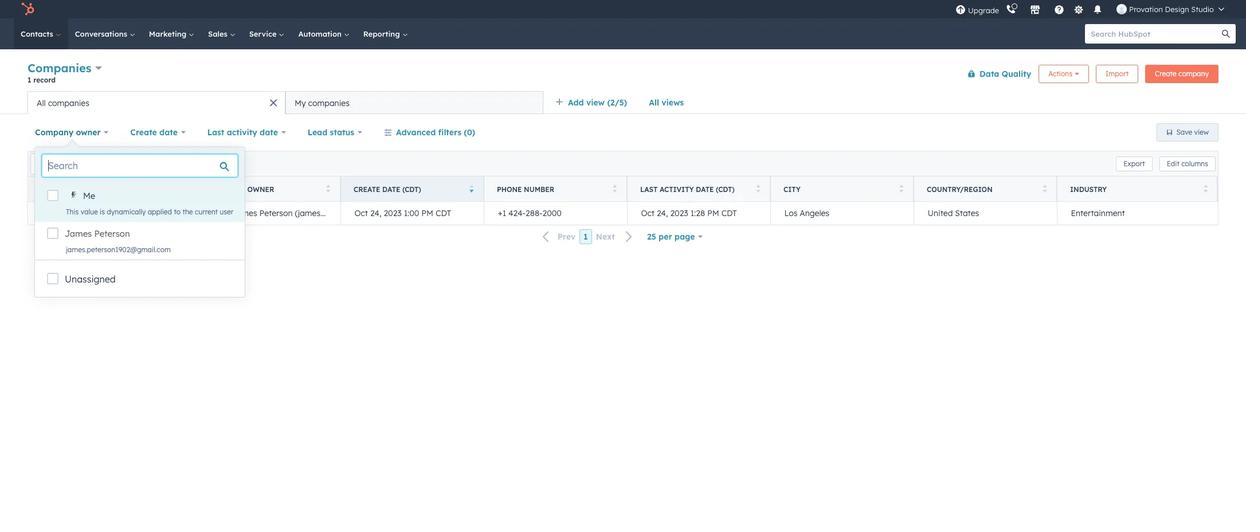 Task type: describe. For each thing, give the bounding box(es) containing it.
this
[[66, 208, 79, 216]]

view for add
[[586, 97, 605, 108]]

applied
[[148, 208, 172, 216]]

2 (cdt) from the left
[[716, 185, 735, 193]]

last activity date button
[[200, 121, 293, 144]]

date inside "popup button"
[[159, 127, 178, 138]]

edit columns
[[1167, 159, 1208, 168]]

oct for oct 24, 2023 1:28 pm cdt
[[641, 208, 655, 218]]

export button
[[1116, 156, 1153, 171]]

this value is dynamically applied to the current user
[[66, 208, 233, 216]]

lead status button
[[300, 121, 370, 144]]

24, for oct 24, 2023 1:28 pm cdt
[[657, 208, 668, 218]]

number
[[524, 185, 554, 193]]

(2/5)
[[607, 97, 627, 108]]

calling icon button
[[1001, 2, 1021, 17]]

service link
[[242, 18, 291, 49]]

424-
[[508, 208, 526, 218]]

1:28
[[691, 208, 705, 218]]

companies for all companies
[[48, 98, 89, 108]]

phone number
[[497, 185, 554, 193]]

settings link
[[1071, 3, 1086, 15]]

1:00
[[404, 208, 419, 218]]

hubspot link
[[14, 2, 43, 16]]

sales
[[208, 29, 230, 38]]

1 date from the left
[[382, 185, 400, 193]]

cdt for oct 24, 2023 1:28 pm cdt
[[721, 208, 737, 218]]

provation design studio button
[[1110, 0, 1231, 18]]

phone
[[497, 185, 522, 193]]

peterson
[[94, 228, 130, 239]]

descending sort. press to sort ascending. image
[[469, 184, 473, 192]]

my companies button
[[285, 91, 543, 114]]

25 per page button
[[640, 225, 710, 248]]

press to sort. element for city
[[899, 184, 903, 194]]

studio
[[1191, 5, 1214, 14]]

los
[[784, 208, 798, 218]]

conversations
[[75, 29, 129, 38]]

create for create date (cdt)
[[354, 185, 380, 193]]

advanced
[[396, 127, 436, 138]]

record
[[33, 76, 56, 84]]

activity
[[660, 185, 694, 193]]

sales link
[[201, 18, 242, 49]]

(0)
[[464, 127, 475, 138]]

next
[[596, 232, 615, 242]]

united states button
[[914, 202, 1057, 225]]

companies banner
[[28, 59, 1219, 91]]

menu containing provation design studio
[[954, 0, 1232, 18]]

24, for oct 24, 2023 1:00 pm cdt
[[370, 208, 381, 218]]

views
[[662, 97, 684, 108]]

2 date from the left
[[696, 185, 714, 193]]

activity
[[227, 127, 257, 138]]

calling icon image
[[1006, 5, 1016, 15]]

press to sort. element for company owner
[[326, 184, 330, 194]]

james peterson
[[65, 228, 130, 239]]

status
[[330, 127, 354, 138]]

create for create date
[[130, 127, 157, 138]]

companies
[[28, 61, 91, 75]]

press to sort. element for last activity date (cdt)
[[756, 184, 760, 194]]

edit columns button
[[1159, 156, 1216, 171]]

2000
[[543, 208, 562, 218]]

settings image
[[1073, 5, 1084, 15]]

1 record
[[28, 76, 56, 84]]

save view button
[[1156, 123, 1219, 142]]

marketplaces image
[[1030, 5, 1040, 15]]

press to sort. element for phone number
[[612, 184, 617, 194]]

quality
[[1002, 68, 1031, 79]]

design
[[1165, 5, 1189, 14]]

reporting
[[363, 29, 402, 38]]

the
[[183, 208, 193, 216]]

company owner button
[[28, 121, 116, 144]]

all for all views
[[649, 97, 659, 108]]

save view
[[1177, 128, 1209, 136]]

automation link
[[291, 18, 356, 49]]

marketplaces button
[[1023, 0, 1047, 18]]

united
[[928, 208, 953, 218]]

is
[[100, 208, 105, 216]]

service
[[249, 29, 279, 38]]

contacts
[[21, 29, 55, 38]]

contacts link
[[14, 18, 68, 49]]

prev
[[558, 232, 576, 242]]

los angeles
[[784, 208, 829, 218]]

unassigned
[[65, 273, 116, 285]]

los angeles button
[[770, 202, 914, 225]]

press to sort. image for city
[[899, 184, 903, 192]]

marketing
[[149, 29, 189, 38]]

1 press to sort. element from the left
[[183, 184, 187, 194]]

owner inside popup button
[[76, 127, 101, 138]]

all for all companies
[[37, 98, 46, 108]]

dynamically
[[107, 208, 146, 216]]

last for last activity date (cdt)
[[640, 185, 658, 193]]

last activity date (cdt)
[[640, 185, 735, 193]]

create for create company
[[1155, 69, 1177, 78]]

1 vertical spatial company owner
[[210, 185, 274, 193]]

value
[[81, 208, 98, 216]]

data
[[980, 68, 999, 79]]

last activity date
[[207, 127, 278, 138]]

Search name, phone, or domain search field
[[30, 153, 170, 174]]

press to sort. image for last activity date (cdt)
[[756, 184, 760, 192]]

press to sort. image for industry
[[1203, 184, 1208, 192]]

create company button
[[1145, 64, 1219, 83]]

all companies
[[37, 98, 89, 108]]

1 button
[[580, 229, 592, 244]]

automation
[[298, 29, 344, 38]]

per
[[659, 232, 672, 242]]



Task type: locate. For each thing, give the bounding box(es) containing it.
1 horizontal spatial view
[[1194, 128, 1209, 136]]

2 date from the left
[[260, 127, 278, 138]]

provation design studio
[[1129, 5, 1214, 14]]

0 horizontal spatial date
[[159, 127, 178, 138]]

create inside button
[[1155, 69, 1177, 78]]

united states
[[928, 208, 979, 218]]

1 horizontal spatial 2023
[[670, 208, 688, 218]]

1 horizontal spatial company owner
[[210, 185, 274, 193]]

1 (cdt) from the left
[[402, 185, 421, 193]]

import button
[[1096, 64, 1138, 83]]

4 press to sort. element from the left
[[756, 184, 760, 194]]

create date
[[130, 127, 178, 138]]

data quality button
[[960, 62, 1032, 85]]

cdt right 1:00
[[436, 208, 451, 218]]

0 horizontal spatial (cdt)
[[402, 185, 421, 193]]

0 vertical spatial view
[[586, 97, 605, 108]]

press to sort. element for country/region
[[1042, 184, 1047, 194]]

(cdt)
[[402, 185, 421, 193], [716, 185, 735, 193]]

2 press to sort. element from the left
[[326, 184, 330, 194]]

my companies
[[295, 98, 350, 108]]

me
[[83, 190, 95, 201]]

0 vertical spatial company owner
[[35, 127, 101, 138]]

1 horizontal spatial create
[[354, 185, 380, 193]]

0 vertical spatial create
[[1155, 69, 1177, 78]]

search image
[[1222, 30, 1230, 38]]

288-
[[526, 208, 543, 218]]

24,
[[370, 208, 381, 218], [657, 208, 668, 218]]

entertainment
[[1071, 208, 1125, 218]]

1 press to sort. image from the left
[[183, 184, 187, 192]]

name
[[101, 185, 122, 193]]

1 horizontal spatial last
[[640, 185, 658, 193]]

to
[[174, 208, 181, 216]]

3 press to sort. image from the left
[[756, 184, 760, 192]]

1 vertical spatial owner
[[247, 185, 274, 193]]

1 horizontal spatial date
[[260, 127, 278, 138]]

company up 'user'
[[210, 185, 245, 193]]

2 pm from the left
[[707, 208, 719, 218]]

data quality
[[980, 68, 1031, 79]]

4 press to sort. image from the left
[[1203, 184, 1208, 192]]

companies up company owner popup button
[[48, 98, 89, 108]]

companies for my companies
[[308, 98, 350, 108]]

press to sort. image for company owner
[[326, 184, 330, 192]]

all views
[[649, 97, 684, 108]]

Search HubSpot search field
[[1085, 24, 1226, 44]]

0 vertical spatial last
[[207, 127, 224, 138]]

oct for oct 24, 2023 1:00 pm cdt
[[355, 208, 368, 218]]

pm
[[422, 208, 433, 218], [707, 208, 719, 218]]

states
[[955, 208, 979, 218]]

0 horizontal spatial create
[[130, 127, 157, 138]]

create date (cdt)
[[354, 185, 421, 193]]

1
[[28, 76, 31, 84], [584, 232, 588, 242]]

0 horizontal spatial date
[[382, 185, 400, 193]]

upgrade image
[[956, 5, 966, 15]]

date down all companies "button"
[[159, 127, 178, 138]]

menu
[[954, 0, 1232, 18]]

0 horizontal spatial 1
[[28, 76, 31, 84]]

company owner down "all companies"
[[35, 127, 101, 138]]

press to sort. image for country/region
[[1042, 184, 1047, 192]]

1 vertical spatial create
[[130, 127, 157, 138]]

25 per page
[[647, 232, 695, 242]]

1 horizontal spatial all
[[649, 97, 659, 108]]

conversations link
[[68, 18, 142, 49]]

1 horizontal spatial 1
[[584, 232, 588, 242]]

press to sort. image
[[183, 184, 187, 192], [326, 184, 330, 192], [756, 184, 760, 192], [1203, 184, 1208, 192]]

+1 424-288-2000 button
[[484, 202, 627, 225]]

press to sort. image up the
[[183, 184, 187, 192]]

angeles
[[800, 208, 829, 218]]

export
[[1124, 159, 1145, 168]]

0 horizontal spatial pm
[[422, 208, 433, 218]]

company inside popup button
[[35, 127, 73, 138]]

help image
[[1054, 5, 1065, 15]]

2 vertical spatial create
[[354, 185, 380, 193]]

0 vertical spatial 1
[[28, 76, 31, 84]]

1 horizontal spatial oct
[[641, 208, 655, 218]]

(cdt) up 1:00
[[402, 185, 421, 193]]

create inside "popup button"
[[130, 127, 157, 138]]

1 horizontal spatial 24,
[[657, 208, 668, 218]]

actions
[[1049, 69, 1072, 78]]

all
[[649, 97, 659, 108], [37, 98, 46, 108]]

lead
[[308, 127, 327, 138]]

2 2023 from the left
[[670, 208, 688, 218]]

company owner
[[35, 127, 101, 138], [210, 185, 274, 193]]

edit
[[1167, 159, 1180, 168]]

1 press to sort. image from the left
[[612, 184, 617, 192]]

2 companies from the left
[[308, 98, 350, 108]]

2 horizontal spatial create
[[1155, 69, 1177, 78]]

2 horizontal spatial press to sort. image
[[1042, 184, 1047, 192]]

0 horizontal spatial owner
[[76, 127, 101, 138]]

24, up per
[[657, 208, 668, 218]]

1 horizontal spatial (cdt)
[[716, 185, 735, 193]]

1 pm from the left
[[422, 208, 433, 218]]

last for last activity date
[[207, 127, 224, 138]]

6 press to sort. element from the left
[[1042, 184, 1047, 194]]

list box containing me
[[35, 184, 245, 260]]

last left activity
[[640, 185, 658, 193]]

press to sort. image left city
[[756, 184, 760, 192]]

all left views
[[649, 97, 659, 108]]

oct 24, 2023 1:00 pm cdt
[[355, 208, 451, 218]]

companies right my
[[308, 98, 350, 108]]

advanced filters (0)
[[396, 127, 475, 138]]

view right add
[[586, 97, 605, 108]]

view for save
[[1194, 128, 1209, 136]]

pm right 1:00
[[422, 208, 433, 218]]

create left 'company'
[[1155, 69, 1177, 78]]

2 24, from the left
[[657, 208, 668, 218]]

company
[[1179, 69, 1209, 78]]

0 horizontal spatial 2023
[[384, 208, 402, 218]]

view right save
[[1194, 128, 1209, 136]]

1 horizontal spatial cdt
[[721, 208, 737, 218]]

0 horizontal spatial oct
[[355, 208, 368, 218]]

2023 for 1:00
[[384, 208, 402, 218]]

country/region
[[927, 185, 993, 193]]

2 press to sort. image from the left
[[326, 184, 330, 192]]

pm for 1:00
[[422, 208, 433, 218]]

company down "all companies"
[[35, 127, 73, 138]]

1 vertical spatial last
[[640, 185, 658, 193]]

view inside button
[[1194, 128, 1209, 136]]

0 horizontal spatial view
[[586, 97, 605, 108]]

last inside popup button
[[207, 127, 224, 138]]

reporting link
[[356, 18, 415, 49]]

all down 1 record
[[37, 98, 46, 108]]

1 left record
[[28, 76, 31, 84]]

1 cdt from the left
[[436, 208, 451, 218]]

1 for 1
[[584, 232, 588, 242]]

1 24, from the left
[[370, 208, 381, 218]]

5 press to sort. element from the left
[[899, 184, 903, 194]]

0 horizontal spatial all
[[37, 98, 46, 108]]

0 vertical spatial owner
[[76, 127, 101, 138]]

creative artists agency
[[89, 208, 183, 218]]

next button
[[592, 229, 640, 244]]

notifications image
[[1093, 5, 1103, 15]]

date up 1:28
[[696, 185, 714, 193]]

cdt right 1:28
[[721, 208, 737, 218]]

company name
[[64, 185, 122, 193]]

press to sort. image down the columns
[[1203, 184, 1208, 192]]

oct up 25
[[641, 208, 655, 218]]

1 oct from the left
[[355, 208, 368, 218]]

0 horizontal spatial company owner
[[35, 127, 101, 138]]

last left "activity"
[[207, 127, 224, 138]]

24, down create date (cdt)
[[370, 208, 381, 218]]

notifications button
[[1088, 0, 1107, 18]]

james
[[65, 228, 92, 239]]

1 inside 1 button
[[584, 232, 588, 242]]

view inside popup button
[[586, 97, 605, 108]]

company up value at left
[[64, 185, 99, 193]]

hubspot image
[[21, 2, 34, 16]]

press to sort. image for phone number
[[612, 184, 617, 192]]

2 press to sort. image from the left
[[899, 184, 903, 192]]

1 2023 from the left
[[384, 208, 402, 218]]

3 press to sort. image from the left
[[1042, 184, 1047, 192]]

press to sort. element for industry
[[1203, 184, 1208, 194]]

creative
[[89, 208, 122, 218]]

0 horizontal spatial press to sort. image
[[612, 184, 617, 192]]

date
[[382, 185, 400, 193], [696, 185, 714, 193]]

add
[[568, 97, 584, 108]]

2023 left 1:00
[[384, 208, 402, 218]]

james.peterson1902@gmail.com
[[66, 245, 171, 254]]

prev button
[[536, 229, 580, 244]]

3 press to sort. element from the left
[[612, 184, 617, 194]]

companies inside button
[[308, 98, 350, 108]]

1 vertical spatial view
[[1194, 128, 1209, 136]]

1 for 1 record
[[28, 76, 31, 84]]

create company
[[1155, 69, 1209, 78]]

2 all from the left
[[37, 98, 46, 108]]

create date button
[[123, 121, 193, 144]]

2 cdt from the left
[[721, 208, 737, 218]]

1 date from the left
[[159, 127, 178, 138]]

owner
[[76, 127, 101, 138], [247, 185, 274, 193]]

help button
[[1050, 0, 1069, 18]]

actions button
[[1039, 64, 1089, 83]]

2 oct from the left
[[641, 208, 655, 218]]

oct down create date (cdt)
[[355, 208, 368, 218]]

1 vertical spatial 1
[[584, 232, 588, 242]]

press to sort. element
[[183, 184, 187, 194], [326, 184, 330, 194], [612, 184, 617, 194], [756, 184, 760, 194], [899, 184, 903, 194], [1042, 184, 1047, 194], [1203, 184, 1208, 194]]

create down all companies "button"
[[130, 127, 157, 138]]

2023 for 1:28
[[670, 208, 688, 218]]

lead status
[[308, 127, 354, 138]]

view
[[586, 97, 605, 108], [1194, 128, 1209, 136]]

pagination navigation
[[536, 229, 640, 244]]

1 right prev
[[584, 232, 588, 242]]

0 horizontal spatial last
[[207, 127, 224, 138]]

1 horizontal spatial companies
[[308, 98, 350, 108]]

descending sort. press to sort ascending. element
[[469, 184, 473, 194]]

2023 left 1:28
[[670, 208, 688, 218]]

list box
[[35, 184, 245, 260]]

pm right 1:28
[[707, 208, 719, 218]]

search button
[[1216, 24, 1236, 44]]

pm for 1:28
[[707, 208, 719, 218]]

2023
[[384, 208, 402, 218], [670, 208, 688, 218]]

1 horizontal spatial pm
[[707, 208, 719, 218]]

date up the oct 24, 2023 1:00 pm cdt
[[382, 185, 400, 193]]

cdt
[[436, 208, 451, 218], [721, 208, 737, 218]]

date inside popup button
[[260, 127, 278, 138]]

page
[[675, 232, 695, 242]]

all views link
[[642, 91, 691, 114]]

creative artists agency link
[[89, 208, 183, 218]]

1 companies from the left
[[48, 98, 89, 108]]

+1 424-288-2000
[[498, 208, 562, 218]]

1 horizontal spatial press to sort. image
[[899, 184, 903, 192]]

provation
[[1129, 5, 1163, 14]]

(cdt) up oct 24, 2023 1:28 pm cdt
[[716, 185, 735, 193]]

press to sort. image down lead status at the left top of the page
[[326, 184, 330, 192]]

companies inside "button"
[[48, 98, 89, 108]]

0 horizontal spatial cdt
[[436, 208, 451, 218]]

1 horizontal spatial owner
[[247, 185, 274, 193]]

1 all from the left
[[649, 97, 659, 108]]

1 horizontal spatial date
[[696, 185, 714, 193]]

marketing link
[[142, 18, 201, 49]]

7 press to sort. element from the left
[[1203, 184, 1208, 194]]

cdt for oct 24, 2023 1:00 pm cdt
[[436, 208, 451, 218]]

company owner inside company owner popup button
[[35, 127, 101, 138]]

press to sort. image
[[612, 184, 617, 192], [899, 184, 903, 192], [1042, 184, 1047, 192]]

create up the oct 24, 2023 1:00 pm cdt
[[354, 185, 380, 193]]

james peterson image
[[1117, 4, 1127, 14]]

date right "activity"
[[260, 127, 278, 138]]

0 horizontal spatial companies
[[48, 98, 89, 108]]

advanced filters (0) button
[[377, 121, 483, 144]]

oct 24, 2023 1:28 pm cdt
[[641, 208, 737, 218]]

agency
[[153, 208, 183, 218]]

1 inside companies banner
[[28, 76, 31, 84]]

create
[[1155, 69, 1177, 78], [130, 127, 157, 138], [354, 185, 380, 193]]

all inside "button"
[[37, 98, 46, 108]]

company owner up 'user'
[[210, 185, 274, 193]]

0 horizontal spatial 24,
[[370, 208, 381, 218]]

Search search field
[[42, 154, 238, 177]]

artists
[[125, 208, 151, 218]]



Task type: vqa. For each thing, say whether or not it's contained in the screenshot.
the edit
yes



